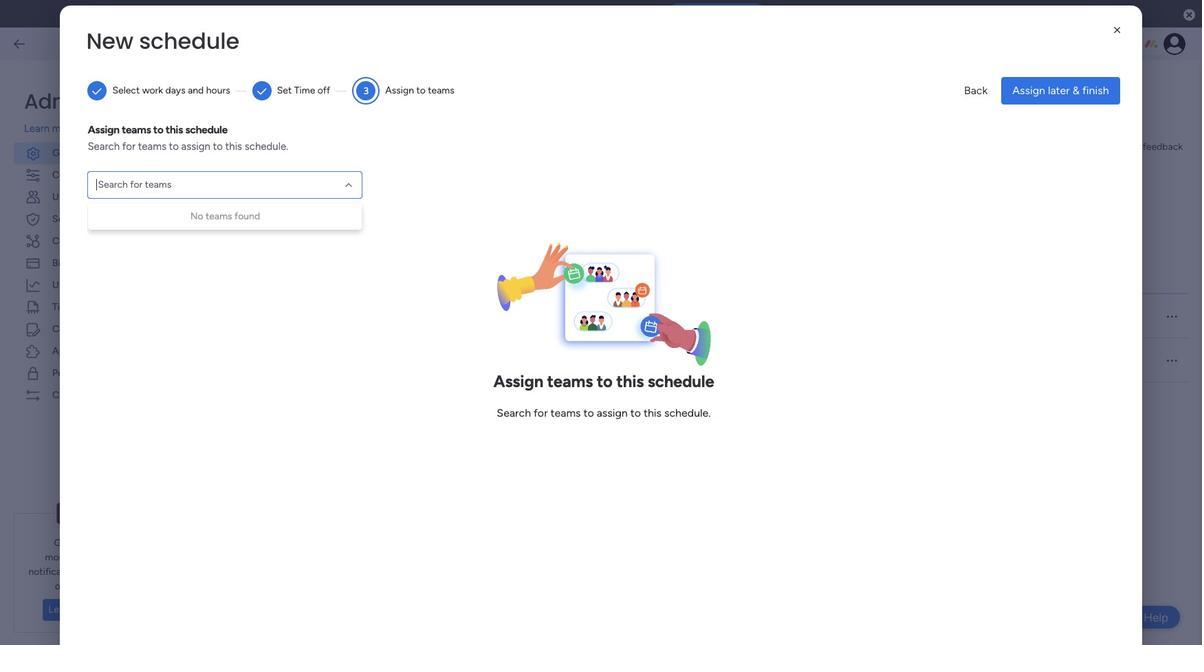 Task type: describe. For each thing, give the bounding box(es) containing it.
add a schedule
[[259, 219, 334, 232]]

learn inside button
[[49, 604, 73, 615]]

1 vertical spatial work
[[308, 179, 329, 191]]

th
[[568, 311, 579, 322]]

finish
[[1082, 84, 1109, 97]]

cross account copier
[[52, 389, 144, 401]]

no teams found
[[190, 210, 260, 222]]

learn more button
[[42, 599, 103, 621]]

teams left or
[[512, 179, 538, 191]]

a
[[282, 219, 287, 232]]

working
[[473, 269, 509, 280]]

help button
[[1132, 606, 1180, 629]]

set
[[277, 85, 292, 96]]

different
[[472, 179, 509, 191]]

tidy up
[[52, 301, 85, 313]]

mo
[[497, 311, 511, 322]]

account link
[[282, 88, 355, 114]]

more inside button
[[75, 604, 97, 615]]

assign for assign teams to this schedule search for teams to assign to this schedule.
[[88, 123, 119, 136]]

new schedule document
[[60, 6, 1142, 645]]

kendall parks image
[[1164, 33, 1186, 55]]

help
[[1144, 610, 1168, 624]]

get your monday.com notifications directly on slack
[[28, 537, 117, 592]]

fr
[[590, 311, 598, 322]]

users
[[52, 191, 77, 203]]

teams down assign teams to this schedule
[[551, 406, 581, 420]]

1 vertical spatial work schedule
[[228, 138, 390, 169]]

administration learn more
[[24, 87, 174, 135]]

later
[[1048, 84, 1070, 97]]

New schedule field
[[83, 23, 793, 60]]

work inside button
[[142, 85, 163, 96]]

days inside button
[[165, 85, 185, 96]]

teams right no
[[206, 210, 232, 222]]

give feedback button
[[1096, 136, 1188, 158]]

account
[[296, 93, 341, 107]]

this up create
[[225, 140, 242, 153]]

up
[[73, 301, 85, 313]]

stats
[[82, 279, 103, 291]]

permissions
[[52, 367, 103, 379]]

search inside assign teams to this schedule search for teams to assign to this schedule.
[[88, 140, 120, 153]]

content
[[52, 323, 88, 335]]

assign to teams
[[385, 85, 454, 96]]

general
[[52, 147, 86, 159]]

add a schedule button
[[228, 212, 345, 239]]

get
[[54, 537, 70, 549]]

give
[[1121, 141, 1140, 153]]

slack
[[68, 580, 91, 592]]

select work days and hours button
[[88, 81, 230, 100]]

off
[[318, 85, 330, 96]]

cross
[[52, 389, 77, 401]]

this
[[589, 8, 608, 20]]

time
[[294, 85, 315, 96]]

search for teams to assign to this schedule.
[[497, 406, 711, 420]]

search for search for teams
[[98, 178, 128, 190]]

this up search for teams to assign to this schedule.
[[616, 371, 644, 391]]

or
[[541, 179, 549, 191]]

directly
[[85, 566, 117, 578]]

assign later & finish
[[1013, 84, 1109, 97]]

new schedule dialog
[[0, 0, 1202, 645]]

content directory
[[52, 323, 130, 335]]

&
[[1073, 84, 1080, 97]]

sa
[[609, 311, 620, 322]]

for for search for teams
[[130, 178, 143, 190]]

assign later & finish button
[[1002, 77, 1120, 105]]

enable desktop notifications on this computer
[[436, 8, 658, 20]]

create
[[228, 179, 258, 191]]

directory
[[90, 323, 130, 335]]

search for search for teams to assign to this schedule.
[[497, 406, 531, 420]]

schedules,
[[331, 179, 376, 191]]

on
[[55, 580, 66, 592]]

add
[[259, 219, 279, 232]]

work schedule inside work schedule link
[[368, 93, 445, 107]]

1 vertical spatial work
[[228, 138, 284, 169]]

learn inside administration learn more
[[24, 122, 50, 135]]

select work days and hours
[[112, 85, 230, 96]]

teams up search for teams
[[138, 140, 166, 153]]

your
[[73, 537, 92, 549]]

2 row from the top
[[228, 338, 1188, 382]]

computer
[[611, 8, 658, 20]]

schedule inside field
[[139, 25, 239, 56]]

3
[[363, 85, 369, 97]]

customization
[[52, 169, 115, 181]]

1 vertical spatial schedule.
[[664, 406, 711, 420]]

2 vertical spatial days
[[511, 269, 531, 280]]



Task type: vqa. For each thing, say whether or not it's contained in the screenshot.
Give feedback
yes



Task type: locate. For each thing, give the bounding box(es) containing it.
0 vertical spatial and
[[188, 85, 204, 96]]

work schedule down new schedule field
[[368, 93, 445, 107]]

1 vertical spatial and
[[260, 179, 276, 191]]

assign for assign later & finish
[[1013, 84, 1045, 97]]

assign
[[1013, 84, 1045, 97], [385, 85, 414, 96], [88, 123, 119, 136], [493, 371, 543, 391]]

1 horizontal spatial and
[[260, 179, 276, 191]]

1 vertical spatial search
[[98, 178, 128, 190]]

days left the hours
[[165, 85, 185, 96]]

schedule.
[[245, 140, 288, 153], [664, 406, 711, 420]]

administration
[[24, 87, 174, 116]]

0 horizontal spatial work
[[228, 138, 284, 169]]

no
[[190, 210, 203, 222]]

work up create
[[228, 138, 284, 169]]

back button
[[953, 77, 999, 105]]

close image
[[1110, 23, 1124, 37]]

assign down administration
[[88, 123, 119, 136]]

schedule. inside assign teams to this schedule search for teams to assign to this schedule.
[[245, 140, 288, 153]]

assign for assign teams to this schedule
[[493, 371, 543, 391]]

set time off
[[277, 85, 330, 96]]

1 vertical spatial for
[[130, 178, 143, 190]]

and left the hours
[[188, 85, 204, 96]]

0 vertical spatial work schedule
[[368, 93, 445, 107]]

work
[[368, 93, 396, 107], [228, 138, 284, 169]]

dapulse close image
[[1184, 8, 1195, 22]]

assign down assign teams to this schedule
[[597, 406, 628, 420]]

and
[[188, 85, 204, 96], [260, 179, 276, 191]]

teams
[[428, 85, 454, 96], [122, 123, 151, 136], [138, 140, 166, 153], [145, 178, 171, 190], [512, 179, 538, 191], [206, 210, 232, 222], [547, 371, 593, 391], [551, 406, 581, 420]]

learn down on
[[49, 604, 73, 615]]

profile link
[[221, 88, 282, 114]]

enable now!
[[691, 8, 744, 19]]

0 vertical spatial assign
[[181, 140, 210, 153]]

this calendar is not assigned to any teams. image
[[495, 242, 713, 366]]

1 vertical spatial days
[[420, 179, 440, 191]]

off,
[[443, 179, 458, 191]]

set time off button
[[252, 81, 330, 100]]

days right working
[[511, 269, 531, 280]]

enable for enable now!
[[691, 8, 720, 19]]

0 horizontal spatial work
[[142, 85, 163, 96]]

0 horizontal spatial and
[[188, 85, 204, 96]]

0 horizontal spatial schedule.
[[245, 140, 288, 153]]

usage stats
[[52, 279, 103, 291]]

schedule inside assign teams to this schedule search for teams to assign to this schedule.
[[185, 123, 228, 136]]

connections
[[52, 235, 107, 247]]

1 horizontal spatial schedule.
[[664, 406, 711, 420]]

on
[[573, 8, 587, 20]]

more down 'slack'
[[75, 604, 97, 615]]

more up general
[[52, 122, 76, 135]]

enable inside button
[[691, 8, 720, 19]]

work schedule down account link
[[228, 138, 390, 169]]

0 horizontal spatial enable
[[436, 8, 467, 20]]

new
[[86, 25, 133, 56]]

0 vertical spatial work
[[142, 85, 163, 96]]

1 horizontal spatial days
[[420, 179, 440, 191]]

enable now! button
[[669, 4, 766, 24]]

assign teams to this schedule search for teams to assign to this schedule.
[[88, 123, 288, 153]]

0 horizontal spatial days
[[165, 85, 185, 96]]

1 horizontal spatial assign
[[278, 179, 305, 191]]

more inside administration learn more
[[52, 122, 76, 135]]

teams down new schedule field
[[428, 85, 454, 96]]

teams up search for teams to assign to this schedule.
[[547, 371, 593, 391]]

usage
[[52, 279, 79, 291]]

days
[[165, 85, 185, 96], [420, 179, 440, 191], [511, 269, 531, 280]]

1 vertical spatial more
[[75, 604, 97, 615]]

0 vertical spatial schedule.
[[245, 140, 288, 153]]

back
[[964, 84, 988, 97]]

2 vertical spatial for
[[534, 406, 548, 420]]

0 vertical spatial search
[[88, 140, 120, 153]]

0 vertical spatial more
[[52, 122, 76, 135]]

learn more
[[49, 604, 97, 615]]

found
[[235, 210, 260, 222]]

tidy
[[52, 301, 71, 313]]

this down assign teams to this schedule
[[644, 406, 662, 420]]

1 horizontal spatial work
[[368, 93, 396, 107]]

new schedule
[[86, 25, 239, 56]]

row containing mo
[[228, 294, 1188, 338]]

learn more link
[[24, 121, 173, 137]]

work left schedules,
[[308, 179, 329, 191]]

1 horizontal spatial enable
[[691, 8, 720, 19]]

security
[[52, 213, 88, 225]]

billing
[[52, 257, 78, 269]]

1 vertical spatial assign
[[278, 179, 305, 191]]

row
[[228, 294, 1188, 338], [228, 338, 1188, 382]]

assign left "later"
[[1013, 84, 1045, 97]]

assign up "add a schedule"
[[278, 179, 305, 191]]

including
[[379, 179, 418, 191]]

2 horizontal spatial days
[[511, 269, 531, 280]]

back to workspace image
[[12, 37, 26, 51]]

assign
[[181, 140, 210, 153], [278, 179, 305, 191], [597, 406, 628, 420]]

teams down assign teams to this schedule search for teams to assign to this schedule.
[[145, 178, 171, 190]]

monday.com
[[45, 551, 101, 563]]

working days
[[473, 269, 531, 280]]

and right create
[[260, 179, 276, 191]]

0 vertical spatial work
[[368, 93, 396, 107]]

hours
[[206, 85, 230, 96]]

and inside button
[[188, 85, 204, 96]]

desktop
[[469, 8, 508, 20]]

more
[[52, 122, 76, 135], [75, 604, 97, 615]]

notifications
[[28, 566, 83, 578]]

feedback
[[1143, 141, 1183, 153]]

work schedule link
[[355, 88, 497, 114]]

copier
[[117, 389, 144, 401]]

schedule inside button
[[290, 219, 334, 232]]

learn
[[24, 122, 50, 135], [49, 604, 73, 615]]

1 horizontal spatial work
[[308, 179, 329, 191]]

1 vertical spatial learn
[[49, 604, 73, 615]]

for for search for teams to assign to this schedule.
[[534, 406, 548, 420]]

days left off,
[[420, 179, 440, 191]]

work
[[142, 85, 163, 96], [308, 179, 329, 191]]

for inside assign teams to this schedule search for teams to assign to this schedule.
[[122, 140, 135, 153]]

enable up new schedule field
[[436, 8, 467, 20]]

3 button
[[356, 81, 376, 100]]

work right select
[[142, 85, 163, 96]]

enable
[[436, 8, 467, 20], [691, 8, 720, 19]]

2 horizontal spatial assign
[[597, 406, 628, 420]]

0 vertical spatial days
[[165, 85, 185, 96]]

search for teams
[[98, 178, 171, 190]]

row group containing mo
[[228, 294, 1188, 382]]

apps
[[52, 345, 75, 357]]

select
[[112, 85, 140, 96]]

assign for assign to teams
[[385, 85, 414, 96]]

search
[[88, 140, 120, 153], [98, 178, 128, 190], [497, 406, 531, 420]]

now!
[[722, 8, 744, 19]]

assign inside assign teams to this schedule search for teams to assign to this schedule.
[[88, 123, 119, 136]]

assign down the hours
[[181, 140, 210, 153]]

notifications
[[510, 8, 571, 20]]

locations.
[[552, 179, 593, 191]]

teams down select
[[122, 123, 151, 136]]

2 vertical spatial assign
[[597, 406, 628, 420]]

assign inside assign teams to this schedule search for teams to assign to this schedule.
[[181, 140, 210, 153]]

enable for enable desktop notifications on this computer
[[436, 8, 467, 20]]

create and assign work schedules, including days off, to different teams or locations.
[[228, 179, 593, 191]]

grid
[[228, 256, 1188, 645]]

assign down mo
[[493, 371, 543, 391]]

assign right 3
[[385, 85, 414, 96]]

grid containing working days
[[228, 256, 1188, 645]]

assign inside button
[[1013, 84, 1045, 97]]

0 vertical spatial learn
[[24, 122, 50, 135]]

give feedback
[[1121, 141, 1183, 153]]

schedule
[[139, 25, 239, 56], [398, 93, 445, 107], [185, 123, 228, 136], [290, 138, 390, 169], [290, 219, 334, 232], [648, 371, 714, 391]]

assign teams to this schedule
[[493, 371, 714, 391]]

row group
[[228, 294, 1188, 382]]

this down select work days and hours
[[166, 123, 183, 136]]

1 row from the top
[[228, 294, 1188, 338]]

we
[[543, 311, 557, 322]]

2 vertical spatial search
[[497, 406, 531, 420]]

this
[[166, 123, 183, 136], [225, 140, 242, 153], [616, 371, 644, 391], [644, 406, 662, 420]]

to
[[416, 85, 426, 96], [153, 123, 163, 136], [169, 140, 179, 153], [213, 140, 223, 153], [460, 179, 469, 191], [597, 371, 613, 391], [583, 406, 594, 420], [630, 406, 641, 420]]

work right off
[[368, 93, 396, 107]]

profile
[[235, 93, 269, 107]]

learn down administration
[[24, 122, 50, 135]]

account
[[79, 389, 115, 401]]

0 horizontal spatial assign
[[181, 140, 210, 153]]

enable left the 'now!'
[[691, 8, 720, 19]]

0 vertical spatial for
[[122, 140, 135, 153]]



